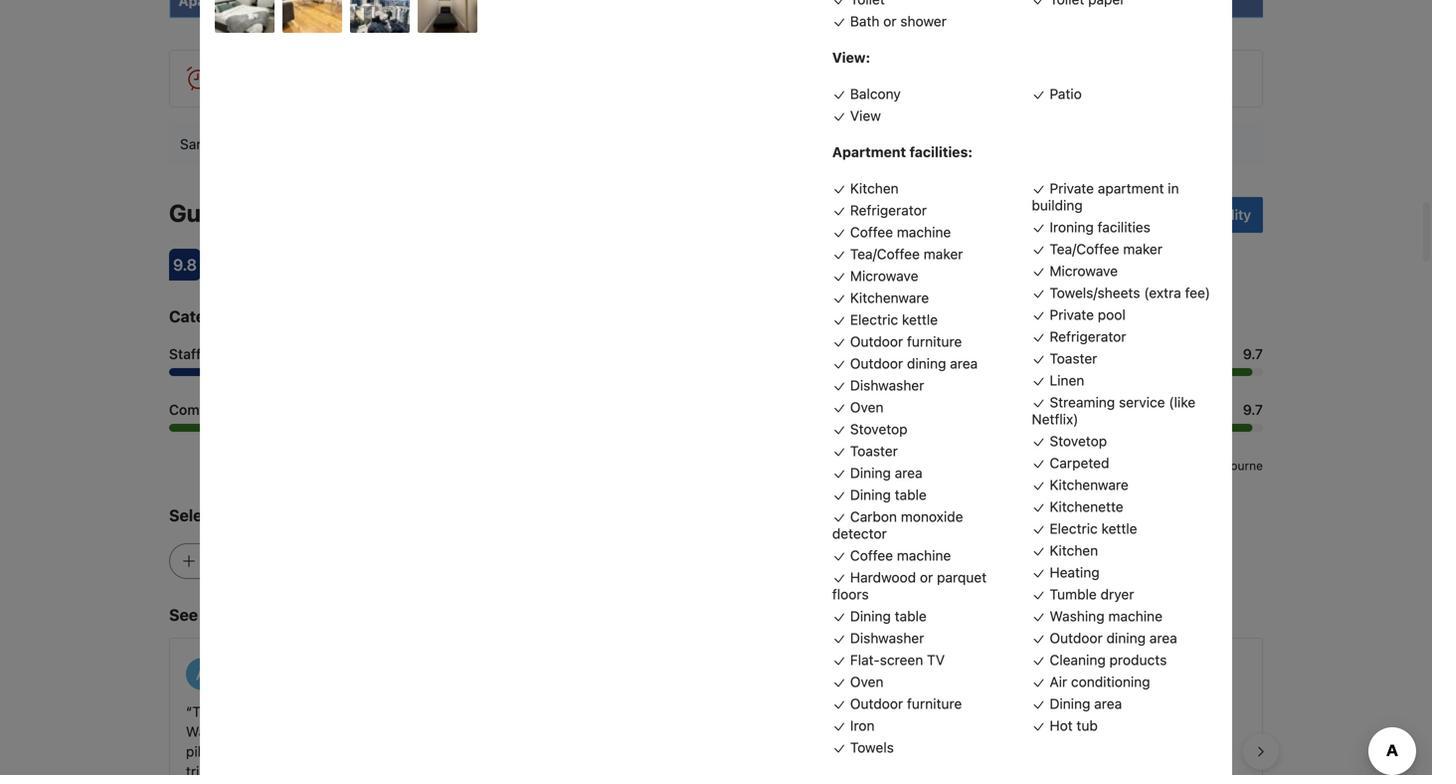 Task type: locate. For each thing, give the bounding box(es) containing it.
to right topics
[[273, 506, 289, 525]]

was down through
[[427, 763, 452, 775]]

1 vertical spatial kitchenware
[[1050, 476, 1129, 493]]

for left us.
[[443, 703, 461, 720]]

area
[[950, 355, 978, 371], [895, 464, 923, 481], [1150, 630, 1178, 646], [1095, 695, 1123, 712]]

the inside " the property supplied the basic needs for us. was super clean & also supplied more blankets/ pillows just in case. air con helped us through our trip so much and what made it better was t
[[192, 703, 217, 720]]

dining area up "carbon"
[[850, 464, 923, 481]]

property
[[221, 703, 276, 720]]

we right too.
[[801, 763, 821, 775]]

0 vertical spatial furniture
[[907, 333, 962, 350]]

1 vertical spatial loved
[[700, 743, 735, 759]]

microwave up 10
[[850, 267, 919, 284]]

the left kids
[[807, 743, 832, 759]]

0 vertical spatial what
[[202, 606, 240, 625]]

1 horizontal spatial supplied
[[339, 723, 394, 739]]

1 horizontal spatial to
[[665, 763, 678, 775]]

for inside " the property supplied the basic needs for us. was super clean & also supplied more blankets/ pillows just in case. air con helped us through our trip so much and what made it better was t
[[443, 703, 461, 720]]

0 horizontal spatial a
[[614, 703, 622, 720]]

1 horizontal spatial dining
[[1107, 630, 1146, 646]]

what down case.
[[298, 763, 329, 775]]

1 horizontal spatial and
[[642, 723, 666, 739]]

1 our from the left
[[483, 743, 504, 759]]

&
[[295, 723, 305, 739]]

the up was
[[192, 703, 217, 720]]

this is a carousel with rotating slides. it displays featured reviews of the property. use next and previous buttons to navigate. region
[[153, 630, 1279, 775]]

1 horizontal spatial maker
[[1124, 241, 1163, 257]]

0 horizontal spatial we
[[562, 703, 583, 720]]

1 vertical spatial dining
[[1107, 630, 1146, 646]]

1 horizontal spatial more
[[873, 136, 906, 152]]

was
[[840, 723, 865, 739], [427, 763, 452, 775]]

1 vertical spatial what
[[298, 763, 329, 775]]

microwave
[[1050, 263, 1118, 279], [850, 267, 919, 284]]

oven down 10
[[850, 399, 884, 415]]

scored 9.8 element
[[169, 249, 201, 281]]

9.7 for value for money 9.7 meter
[[871, 402, 891, 418]]

1 vertical spatial furniture
[[907, 695, 962, 712]]

we
[[562, 703, 583, 720], [699, 703, 719, 720], [801, 763, 821, 775]]

we up with
[[562, 703, 583, 720]]

" for the
[[186, 703, 192, 720]]

conditioning
[[1072, 673, 1151, 690]]

or left parquet
[[920, 569, 934, 585]]

0 vertical spatial coffee
[[850, 224, 893, 240]]

private down towels/sheets
[[1050, 306, 1094, 323]]

monoxide
[[901, 508, 964, 525]]

2 oven from the top
[[850, 673, 884, 690]]

0 vertical spatial outdoor furniture
[[850, 333, 962, 350]]

photo of apartment with terrace #31 image
[[418, 0, 478, 33]]

additional
[[496, 136, 559, 152]]

dining area
[[850, 464, 923, 481], [1050, 695, 1123, 712]]

kitchen
[[850, 180, 899, 196], [1050, 542, 1099, 559]]

review categories element
[[169, 305, 259, 329]]

1 private from the top
[[1050, 180, 1094, 196]]

kitchenware up the kitchenette
[[1050, 476, 1129, 493]]

trip
[[186, 763, 208, 775]]

toaster up cleanliness 9.7 meter
[[1050, 350, 1098, 366]]

1 vertical spatial outdoor dining area
[[1050, 630, 1178, 646]]

had
[[587, 703, 611, 720]]

1 horizontal spatial apartment
[[1098, 180, 1165, 196]]

1 vertical spatial air
[[314, 743, 331, 759]]

air down cleaning
[[1050, 673, 1068, 690]]

oven down flat-
[[850, 673, 884, 690]]

machine down facilities:
[[897, 224, 952, 240]]

loved
[[300, 606, 342, 625], [700, 743, 735, 759], [556, 763, 591, 775]]

furniture right 10
[[907, 333, 962, 350]]

loved down perfect
[[556, 763, 591, 775]]

microwave up towels/sheets
[[1050, 263, 1118, 279]]

area down conditioning
[[1095, 695, 1123, 712]]

0 horizontal spatial to
[[273, 506, 289, 525]]

location 9.7 meter
[[915, 424, 1264, 432]]

2 our from the left
[[628, 743, 650, 759]]

1 vertical spatial electric
[[1050, 520, 1098, 537]]

0 vertical spatial dining area
[[850, 464, 923, 481]]

0 vertical spatial dishwasher
[[850, 377, 925, 393]]

1 furniture from the top
[[907, 333, 962, 350]]

private apartment in building
[[1032, 180, 1180, 213]]

or right "bath"
[[884, 13, 897, 29]]

0 vertical spatial oven
[[850, 399, 884, 415]]

machine down dryer
[[1109, 608, 1163, 624]]

time.
[[663, 703, 695, 720]]

2 " from the left
[[926, 703, 933, 720]]

table down hardwood or parquet floors
[[895, 608, 927, 624]]

private up "building"
[[1050, 180, 1094, 196]]

kitchenware up 10
[[850, 289, 929, 306]]

tumble
[[1050, 586, 1097, 602]]

0 horizontal spatial was
[[427, 763, 452, 775]]

0 vertical spatial toaster
[[1050, 350, 1098, 366]]

dining right 10
[[907, 355, 947, 371]]

area up monoxide
[[895, 464, 923, 481]]

kitchenware
[[850, 289, 929, 306], [1050, 476, 1129, 493]]

1 horizontal spatial outdoor dining area
[[1050, 630, 1178, 646]]

0 horizontal spatial apartment
[[770, 723, 836, 739]]

1 outdoor furniture from the top
[[850, 333, 962, 350]]

better
[[384, 763, 423, 775]]

air
[[1050, 673, 1068, 690], [314, 743, 331, 759]]

everything.
[[933, 703, 1005, 720]]

apartment up facilities
[[1098, 180, 1165, 196]]

and down case.
[[270, 763, 294, 775]]

2 vertical spatial to
[[665, 763, 678, 775]]

a right 'had'
[[614, 703, 622, 720]]

1 vertical spatial kettle
[[1102, 520, 1138, 537]]

samma flagstaff luxury apartments may charge additional fees not shown above. see
[[180, 136, 739, 152]]

adults
[[599, 723, 639, 739]]

bath or shower
[[850, 13, 947, 29]]

reviews
[[241, 199, 326, 227]]

categories:
[[169, 307, 259, 326]]

2 vertical spatial see
[[169, 606, 198, 625]]

the down 'came' on the bottom of the page
[[741, 723, 766, 739]]

in
[[1168, 180, 1180, 196], [261, 743, 272, 759]]

air inside " the property supplied the basic needs for us. was super clean & also supplied more blankets/ pillows just in case. air con helped us through our trip so much and what made it better was t
[[314, 743, 331, 759]]

dining area up 'tub'
[[1050, 695, 1123, 712]]

1 vertical spatial dining area
[[1050, 695, 1123, 712]]

0 horizontal spatial our
[[483, 743, 504, 759]]

case.
[[276, 743, 310, 759]]

availability
[[1182, 207, 1252, 223]]

coffee machine
[[850, 224, 952, 240], [850, 547, 952, 563]]

machine
[[897, 224, 952, 240], [897, 547, 952, 563], [1109, 608, 1163, 624]]

" the property supplied the basic needs for us. was super clean & also supplied more blankets/ pillows just in case. air con helped us through our trip so much and what made it better was t
[[186, 703, 504, 775]]

1 horizontal spatial our
[[628, 743, 650, 759]]

we up 'children.'
[[699, 703, 719, 720]]

read left reviews:
[[293, 506, 328, 525]]

streaming service (like netflix)
[[1032, 394, 1196, 427]]

our inside " the property supplied the basic needs for us. was super clean & also supplied more blankets/ pillows just in case. air con helped us through our trip so much and what made it better was t
[[483, 743, 504, 759]]

was up kids
[[840, 723, 865, 739]]

0 vertical spatial dining
[[907, 355, 947, 371]]

0 vertical spatial electric kettle
[[850, 311, 938, 328]]

helped
[[362, 743, 406, 759]]

what left guests
[[202, 606, 240, 625]]

or for hardwood
[[920, 569, 934, 585]]

1 vertical spatial dishwasher
[[850, 630, 925, 646]]

tea/coffee maker
[[1050, 241, 1163, 257], [850, 246, 964, 262]]

1 vertical spatial oven
[[850, 673, 884, 690]]

see left guests
[[169, 606, 198, 625]]

1 horizontal spatial what
[[298, 763, 329, 775]]

tea/coffee
[[1050, 241, 1120, 257], [850, 246, 920, 262]]

1 vertical spatial apartment
[[770, 723, 836, 739]]

0 horizontal spatial read
[[293, 506, 328, 525]]

1 oven from the top
[[850, 399, 884, 415]]

1 horizontal spatial kitchen
[[1050, 542, 1099, 559]]

see availability
[[1154, 207, 1252, 223]]

1 horizontal spatial "
[[926, 703, 933, 720]]

0 vertical spatial dining table
[[850, 486, 927, 503]]

toaster up "carbon"
[[850, 443, 898, 459]]

0 vertical spatial see
[[711, 136, 735, 152]]

see inside button
[[1154, 207, 1179, 223]]

" inside " everything. beautiful apartment. top quality appliances. great location
[[926, 703, 933, 720]]

0 horizontal spatial more
[[397, 723, 430, 739]]

dining
[[907, 355, 947, 371], [1107, 630, 1146, 646]]

0 horizontal spatial kettle
[[902, 311, 938, 328]]

read down view
[[841, 136, 870, 152]]

air down also
[[314, 743, 331, 759]]

coffee
[[850, 224, 893, 240], [850, 547, 893, 563]]

1 horizontal spatial was
[[840, 723, 865, 739]]

dining up products
[[1107, 630, 1146, 646]]

1 vertical spatial see
[[1154, 207, 1179, 223]]

high
[[1120, 459, 1147, 473]]

0 horizontal spatial kitchen
[[850, 180, 899, 196]]

electric kettle down the kitchenette
[[1050, 520, 1138, 537]]

supplied up &
[[280, 703, 334, 720]]

2 private from the top
[[1050, 306, 1094, 323]]

" up appliances.
[[926, 703, 933, 720]]

table
[[895, 486, 927, 503], [895, 608, 927, 624]]

1 vertical spatial machine
[[897, 547, 952, 563]]

2 a from the left
[[783, 703, 791, 720]]

0 vertical spatial the
[[192, 703, 217, 720]]

we had a great time. we came for a weekend with 4 adults and 2 children. the apartment was perfect for our needs, loved the views! the kids loved being able to see the trains too. we 
[[556, 703, 871, 775]]

kitchen up heating
[[1050, 542, 1099, 559]]

apartment inside private apartment in building
[[1098, 180, 1165, 196]]

refrigerator down apartment facilities: ​ at the top of page
[[850, 202, 927, 218]]

kettle up cleanliness
[[902, 311, 938, 328]]

1 vertical spatial private
[[1050, 306, 1094, 323]]

0 vertical spatial refrigerator
[[850, 202, 927, 218]]

photo of apartment with terrace #30 image
[[350, 0, 410, 33]]

0 horizontal spatial toaster
[[850, 443, 898, 459]]

select
[[169, 506, 218, 525]]

electric down the kitchenette
[[1050, 520, 1098, 537]]

select topics to read reviews:
[[169, 506, 396, 525]]

screen
[[880, 652, 924, 668]]

apartment up views!
[[770, 723, 836, 739]]

netflix)
[[1032, 411, 1079, 427]]

stovetop down location 9.7 meter
[[1050, 433, 1108, 449]]

0 vertical spatial outdoor dining area
[[850, 355, 978, 371]]

read
[[841, 136, 870, 152], [293, 506, 328, 525]]

in up see availability
[[1168, 180, 1180, 196]]

1 coffee from the top
[[850, 224, 893, 240]]

1 dishwasher from the top
[[850, 377, 925, 393]]

loved down 'children.'
[[700, 743, 735, 759]]

refrigerator down private pool
[[1050, 328, 1127, 345]]

1 horizontal spatial kettle
[[1102, 520, 1138, 537]]

1 horizontal spatial a
[[783, 703, 791, 720]]

our down blankets/
[[483, 743, 504, 759]]

2 coffee from the top
[[850, 547, 893, 563]]

outdoor
[[850, 333, 904, 350], [850, 355, 904, 371], [1050, 630, 1103, 646], [850, 695, 904, 712]]

0 horizontal spatial kitchenware
[[850, 289, 929, 306]]

loved right guests
[[300, 606, 342, 625]]

supplied down basic
[[339, 723, 394, 739]]

1 vertical spatial table
[[895, 608, 927, 624]]

0 horizontal spatial the
[[192, 703, 217, 720]]

2 horizontal spatial to
[[824, 136, 837, 152]]

the left most:
[[346, 606, 371, 625]]

fee)
[[1186, 284, 1211, 301]]

1 vertical spatial was
[[427, 763, 452, 775]]

more down view
[[873, 136, 906, 152]]

coffee up hardwood
[[850, 547, 893, 563]]

and left the 2
[[642, 723, 666, 739]]

electric up 10
[[850, 311, 899, 328]]

pillows
[[186, 743, 230, 759]]

electric kettle up 10
[[850, 311, 938, 328]]

kettle down the kitchenette
[[1102, 520, 1138, 537]]

see availability button
[[1142, 197, 1264, 233]]

machine up hardwood or parquet floors
[[897, 547, 952, 563]]

0 horizontal spatial in
[[261, 743, 272, 759]]

able
[[634, 763, 661, 775]]

more up us
[[397, 723, 430, 739]]

made
[[333, 763, 368, 775]]

1 vertical spatial supplied
[[339, 723, 394, 739]]

towels
[[850, 739, 894, 756]]

1 horizontal spatial in
[[1168, 180, 1180, 196]]

1 table from the top
[[895, 486, 927, 503]]

4
[[587, 723, 596, 739]]

to down view:
[[824, 136, 837, 152]]

the left basic
[[338, 703, 359, 720]]

a left the weekend
[[783, 703, 791, 720]]

private inside private apartment in building
[[1050, 180, 1094, 196]]

coffee machine up hardwood
[[850, 547, 952, 563]]

dining table down hardwood or parquet floors
[[850, 608, 927, 624]]

coffee down apartment
[[850, 224, 893, 240]]

carbon
[[850, 508, 897, 525]]

2 coffee machine from the top
[[850, 547, 952, 563]]

coffee machine down apartment facilities: ​ at the top of page
[[850, 224, 952, 240]]

2 dishwasher from the top
[[850, 630, 925, 646]]

to inside we had a great time. we came for a weekend with 4 adults and 2 children. the apartment was perfect for our needs, loved the views! the kids loved being able to see the trains too. we
[[665, 763, 678, 775]]

towels/sheets
[[1050, 284, 1141, 301]]

kitchen down apartment
[[850, 180, 899, 196]]

furniture
[[907, 333, 962, 350], [907, 695, 962, 712]]

dishwasher down 10
[[850, 377, 925, 393]]

dining
[[850, 464, 891, 481], [850, 486, 891, 503], [850, 608, 891, 624], [1050, 695, 1091, 712]]

" up was
[[186, 703, 192, 720]]

table up monoxide
[[895, 486, 927, 503]]

1 " from the left
[[186, 703, 192, 720]]

0 horizontal spatial electric
[[850, 311, 899, 328]]

" inside " the property supplied the basic needs for us. was super clean & also supplied more blankets/ pillows just in case. air con helped us through our trip so much and what made it better was t
[[186, 703, 192, 720]]

refrigerator
[[850, 202, 927, 218], [1050, 328, 1127, 345]]

comfort
[[169, 402, 223, 418]]

0 vertical spatial table
[[895, 486, 927, 503]]

0 vertical spatial or
[[884, 13, 897, 29]]

score
[[1150, 459, 1181, 473]]

0 vertical spatial was
[[840, 723, 865, 739]]

guest reviews element
[[169, 197, 1134, 229]]

2 horizontal spatial we
[[801, 763, 821, 775]]

0 vertical spatial read
[[841, 136, 870, 152]]

for right 'came' on the bottom of the page
[[762, 703, 780, 720]]

2 vertical spatial loved
[[556, 763, 591, 775]]

patio
[[1050, 85, 1082, 102]]

1 horizontal spatial toaster
[[1050, 350, 1098, 366]]

value for money 9.7 meter
[[542, 424, 891, 432]]

0 horizontal spatial what
[[202, 606, 240, 625]]

2 table from the top
[[895, 608, 927, 624]]

or inside hardwood or parquet floors
[[920, 569, 934, 585]]

apartments
[[339, 136, 414, 152]]

dining table up "carbon"
[[850, 486, 927, 503]]

our up able
[[628, 743, 650, 759]]

see right above.
[[711, 136, 735, 152]]

reviews:
[[331, 506, 396, 525]]

stovetop down 10
[[850, 421, 908, 437]]

see right facilities
[[1154, 207, 1179, 223]]

in right the just
[[261, 743, 272, 759]]

to down needs, on the bottom left of the page
[[665, 763, 678, 775]]

see
[[711, 136, 735, 152], [1154, 207, 1179, 223], [169, 606, 198, 625]]

furniture up appliances.
[[907, 695, 962, 712]]

dishwasher up flat-screen tv
[[850, 630, 925, 646]]

0 horizontal spatial supplied
[[280, 703, 334, 720]]



Task type: vqa. For each thing, say whether or not it's contained in the screenshot.
bottommost VEGAS,
no



Task type: describe. For each thing, give the bounding box(es) containing it.
was inside " the property supplied the basic needs for us. was super clean & also supplied more blankets/ pillows just in case. air con helped us through our trip so much and what made it better was t
[[427, 763, 452, 775]]

2 vertical spatial the
[[807, 743, 832, 759]]

cleaning
[[1050, 652, 1106, 668]]

1 coffee machine from the top
[[850, 224, 952, 240]]

1 vertical spatial to
[[273, 506, 289, 525]]

us
[[410, 743, 425, 759]]

in inside private apartment in building
[[1168, 180, 1180, 196]]

0 vertical spatial air
[[1050, 673, 1068, 690]]

" for everything.
[[926, 703, 933, 720]]

0 vertical spatial machine
[[897, 224, 952, 240]]

apartment facilities: ​
[[833, 144, 977, 160]]

through
[[429, 743, 479, 759]]

basic
[[363, 703, 397, 720]]

to read more about this property.
[[821, 136, 1036, 152]]

2
[[670, 723, 678, 739]]

staff
[[169, 346, 201, 362]]

the inside " the property supplied the basic needs for us. was super clean & also supplied more blankets/ pillows just in case. air con helped us through our trip so much and what made it better was t
[[338, 703, 359, 720]]

tumble dryer
[[1050, 586, 1135, 602]]

perfect
[[556, 743, 603, 759]]

0 horizontal spatial stovetop
[[850, 421, 908, 437]]

was inside we had a great time. we came for a weekend with 4 adults and 2 children. the apartment was perfect for our needs, loved the views! the kids loved being able to see the trains too. we
[[840, 723, 865, 739]]

0 vertical spatial to
[[824, 136, 837, 152]]

towels/sheets (extra fee)
[[1050, 284, 1211, 301]]

topics
[[222, 506, 269, 525]]

(extra
[[1144, 284, 1182, 301]]

9.8
[[173, 255, 197, 274]]

private for apartment
[[1050, 180, 1094, 196]]

0 horizontal spatial loved
[[300, 606, 342, 625]]

being
[[594, 763, 630, 775]]

comfort 9.7 meter
[[169, 424, 518, 432]]

2 vertical spatial machine
[[1109, 608, 1163, 624]]

apartment
[[833, 144, 906, 160]]

0 horizontal spatial dining
[[907, 355, 947, 371]]

charge
[[448, 136, 493, 152]]

carbon monoxide detector
[[833, 508, 964, 542]]

also
[[309, 723, 335, 739]]

1 horizontal spatial electric kettle
[[1050, 520, 1138, 537]]

guest
[[169, 199, 236, 227]]

building
[[1032, 197, 1083, 213]]

0 horizontal spatial microwave
[[850, 267, 919, 284]]

photo of apartment with terrace #28 image
[[215, 0, 275, 33]]

"
[[1093, 723, 1099, 739]]

photo of apartment with terrace #29 image
[[283, 0, 342, 33]]

2 dining table from the top
[[850, 608, 927, 624]]

balcony
[[850, 85, 901, 102]]

super
[[217, 723, 254, 739]]

or for bath
[[884, 13, 897, 29]]

1 horizontal spatial loved
[[556, 763, 591, 775]]

1 vertical spatial toaster
[[850, 443, 898, 459]]

see what guests loved the most:
[[169, 606, 419, 625]]

for right score
[[1184, 459, 1200, 473]]

0 horizontal spatial maker
[[924, 246, 964, 262]]

0 vertical spatial kitchenware
[[850, 289, 929, 306]]

see for see availability
[[1154, 207, 1179, 223]]

views!
[[763, 743, 803, 759]]

1 horizontal spatial tea/coffee maker
[[1050, 241, 1163, 257]]

weekend
[[795, 703, 852, 720]]

private pool
[[1050, 306, 1126, 323]]

ironing
[[1050, 219, 1094, 235]]

not
[[594, 136, 615, 152]]

much
[[231, 763, 266, 775]]

luxury
[[292, 136, 335, 152]]

1 horizontal spatial microwave
[[1050, 263, 1118, 279]]

apartment inside we had a great time. we came for a weekend with 4 adults and 2 children. the apartment was perfect for our needs, loved the views! the kids loved being able to see the trains too. we
[[770, 723, 836, 739]]

cleanliness 9.7 meter
[[915, 368, 1264, 376]]

was
[[186, 723, 213, 739]]

view
[[850, 107, 881, 124]]

location
[[1042, 723, 1093, 739]]

1 vertical spatial read
[[293, 506, 328, 525]]

1 horizontal spatial stovetop
[[1050, 433, 1108, 449]]

top
[[1143, 703, 1167, 720]]

1 horizontal spatial read
[[841, 136, 870, 152]]

1 horizontal spatial electric
[[1050, 520, 1098, 537]]

1 vertical spatial kitchen
[[1050, 542, 1099, 559]]

the up the trains
[[738, 743, 759, 759]]

2 furniture from the top
[[907, 695, 962, 712]]

bath
[[850, 13, 880, 29]]

private for pool
[[1050, 306, 1094, 323]]

10
[[875, 346, 891, 362]]

heating
[[1050, 564, 1100, 580]]

view:
[[833, 49, 871, 66]]

carpeted
[[1050, 455, 1110, 471]]

0 horizontal spatial outdoor dining area
[[850, 355, 978, 371]]

0 horizontal spatial dining area
[[850, 464, 923, 481]]

0 vertical spatial supplied
[[280, 703, 334, 720]]

1 horizontal spatial refrigerator
[[1050, 328, 1127, 345]]

samma
[[180, 136, 228, 152]]

products
[[1110, 652, 1167, 668]]

may
[[418, 136, 444, 152]]

our inside we had a great time. we came for a weekend with 4 adults and 2 children. the apartment was perfect for our needs, loved the views! the kids loved being able to see the trains too. we
[[628, 743, 650, 759]]

and inside we had a great time. we came for a weekend with 4 adults and 2 children. the apartment was perfect for our needs, loved the views! the kids loved being able to see the trains too. we
[[642, 723, 666, 739]]

and inside " the property supplied the basic needs for us. was super clean & also supplied more blankets/ pillows just in case. air con helped us through our trip so much and what made it better was t
[[270, 763, 294, 775]]

0 horizontal spatial tea/coffee maker
[[850, 246, 964, 262]]

it
[[372, 763, 380, 775]]

0 vertical spatial electric
[[850, 311, 899, 328]]

more inside " the property supplied the basic needs for us. was super clean & also supplied more blankets/ pillows just in case. air con helped us through our trip so much and what made it better was t
[[397, 723, 430, 739]]

0 vertical spatial kitchen
[[850, 180, 899, 196]]

pool
[[1098, 306, 1126, 323]]

needs
[[400, 703, 439, 720]]

iron
[[850, 717, 875, 734]]

staff 9.2 meter
[[169, 368, 518, 376]]

0 vertical spatial more
[[873, 136, 906, 152]]

this
[[951, 136, 974, 152]]

shower
[[901, 13, 947, 29]]

melbourne
[[1203, 459, 1264, 473]]

tub
[[1077, 717, 1098, 734]]

just
[[234, 743, 257, 759]]

1 horizontal spatial dining area
[[1050, 695, 1123, 712]]

1 vertical spatial the
[[741, 723, 766, 739]]

9.7 for location 9.7 meter
[[1243, 402, 1264, 418]]

flat-
[[850, 652, 880, 668]]

con
[[335, 743, 359, 759]]

so
[[212, 763, 227, 775]]

area up products
[[1150, 630, 1178, 646]]

0 horizontal spatial electric kettle
[[850, 311, 938, 328]]

most:
[[375, 606, 419, 625]]

facilities
[[1098, 219, 1151, 235]]

fees
[[563, 136, 590, 152]]

apartment.
[[1069, 703, 1139, 720]]

1 horizontal spatial tea/coffee
[[1050, 241, 1120, 257]]

the right see on the bottom of page
[[708, 763, 729, 775]]

about
[[910, 136, 947, 152]]

area right 10
[[950, 355, 978, 371]]

0 vertical spatial kettle
[[902, 311, 938, 328]]

streaming
[[1050, 394, 1116, 410]]

1 horizontal spatial see
[[711, 136, 735, 152]]

0 horizontal spatial tea/coffee
[[850, 246, 920, 262]]

washing
[[1050, 608, 1105, 624]]

what inside " the property supplied the basic needs for us. was super clean & also supplied more blankets/ pillows just in case. air con helped us through our trip so much and what made it better was t
[[298, 763, 329, 775]]

detector
[[833, 525, 887, 542]]

in inside " the property supplied the basic needs for us. was super clean & also supplied more blankets/ pillows just in case. air con helped us through our trip so much and what made it better was t
[[261, 743, 272, 759]]

air conditioning
[[1050, 673, 1151, 690]]

flat-screen tv
[[850, 652, 945, 668]]

beautiful
[[1009, 703, 1065, 720]]

for up being
[[607, 743, 625, 759]]

above.
[[664, 136, 707, 152]]

0 horizontal spatial refrigerator
[[850, 202, 927, 218]]

kids
[[835, 743, 862, 759]]

facilities:
[[910, 144, 973, 160]]

too.
[[772, 763, 797, 775]]

us.
[[465, 703, 484, 720]]

came
[[723, 703, 758, 720]]

see for see what guests loved the most:
[[169, 606, 198, 625]]

blankets/
[[434, 723, 492, 739]]

2 outdoor furniture from the top
[[850, 695, 962, 712]]

1 dining table from the top
[[850, 486, 927, 503]]

clean
[[257, 723, 292, 739]]

washing machine
[[1050, 608, 1163, 624]]

1 a from the left
[[614, 703, 622, 720]]

great
[[1003, 723, 1039, 739]]

quality
[[1171, 703, 1214, 720]]

floors
[[833, 586, 869, 602]]

9.8 button
[[169, 241, 489, 281]]

appliances.
[[926, 723, 999, 739]]

1 horizontal spatial we
[[699, 703, 719, 720]]

1 horizontal spatial kitchenware
[[1050, 476, 1129, 493]]



